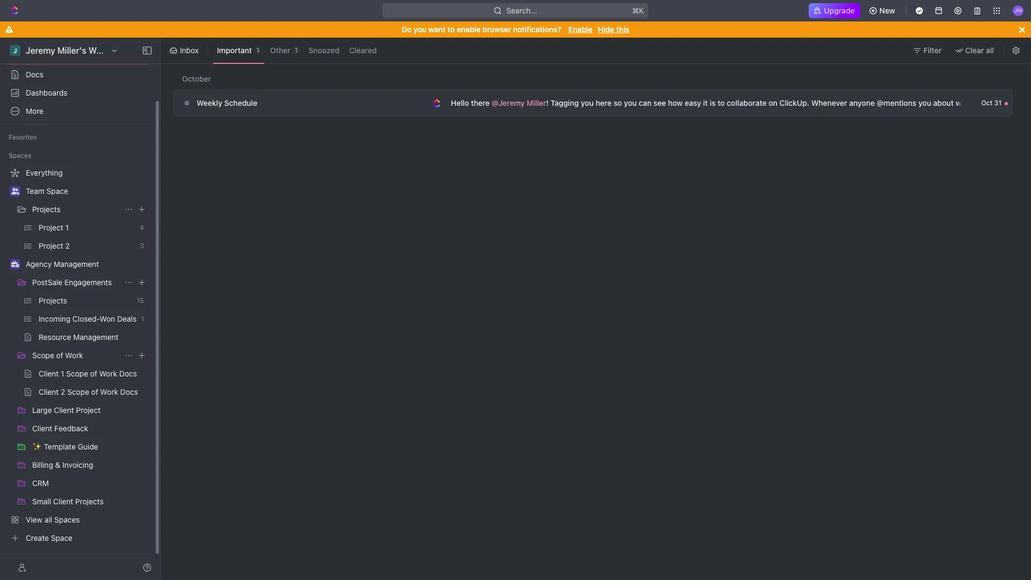 Task type: locate. For each thing, give the bounding box(es) containing it.
spaces down the small client projects
[[54, 515, 80, 524]]

do you want to enable browser notifications? enable hide this
[[402, 25, 629, 34]]

guide
[[78, 442, 98, 451]]

0 vertical spatial all
[[986, 46, 994, 55]]

docs up the client 2 scope of work docs link
[[119, 369, 137, 378]]

0 vertical spatial project
[[39, 223, 63, 232]]

unread image
[[1005, 102, 1008, 105]]

0 vertical spatial docs
[[26, 70, 44, 79]]

projects up 'incoming'
[[39, 296, 67, 305]]

space
[[47, 186, 68, 195], [51, 533, 73, 542]]

client
[[39, 369, 59, 378], [39, 387, 59, 396], [54, 405, 74, 415], [32, 424, 52, 433], [53, 497, 73, 506]]

scope down resource
[[32, 351, 54, 360]]

1 for other 1
[[295, 46, 298, 54]]

project 1 link
[[39, 219, 135, 236]]

all right clear
[[986, 46, 994, 55]]

scope of work link
[[32, 347, 120, 364]]

docs
[[26, 70, 44, 79], [119, 369, 137, 378], [120, 387, 138, 396]]

workspace
[[89, 46, 133, 55]]

client inside small client projects link
[[53, 497, 73, 506]]

projects down 'crm' link
[[75, 497, 104, 506]]

0 horizontal spatial spaces
[[9, 151, 31, 160]]

client up large
[[39, 387, 59, 396]]

agency management link
[[26, 256, 148, 273]]

management for resource management
[[73, 332, 118, 342]]

crm
[[32, 479, 49, 488]]

closed-
[[72, 314, 100, 323]]

0 vertical spatial space
[[47, 186, 68, 195]]

2 vertical spatial work
[[100, 387, 118, 396]]

work down client 1 scope of work docs link
[[100, 387, 118, 396]]

client inside client 1 scope of work docs link
[[39, 369, 59, 378]]

0 vertical spatial 2
[[65, 241, 70, 250]]

31
[[994, 99, 1002, 107]]

docs down client 1 scope of work docs link
[[120, 387, 138, 396]]

client up client feedback
[[54, 405, 74, 415]]

space down 'view all spaces'
[[51, 533, 73, 542]]

small
[[32, 497, 51, 506]]

project for project 2
[[39, 241, 63, 250]]

0 vertical spatial projects link
[[32, 201, 120, 218]]

upgrade
[[824, 6, 855, 15]]

client up 'view all spaces'
[[53, 497, 73, 506]]

scope down client 1 scope of work docs
[[67, 387, 89, 396]]

of down client 1 scope of work docs link
[[91, 387, 98, 396]]

create space
[[26, 533, 73, 542]]

docs up the dashboards on the top left
[[26, 70, 44, 79]]

create
[[26, 533, 49, 542]]

work down resource management
[[65, 351, 83, 360]]

incoming
[[39, 314, 70, 323]]

weekly schedule
[[197, 98, 257, 107]]

2 vertical spatial docs
[[120, 387, 138, 396]]

projects
[[32, 205, 61, 214], [39, 296, 67, 305], [75, 497, 104, 506]]

management up postsale engagements "link"
[[54, 259, 99, 269]]

1 vertical spatial scope
[[66, 369, 88, 378]]

1 down scope of work
[[61, 369, 64, 378]]

client feedback
[[32, 424, 88, 433]]

client down large
[[32, 424, 52, 433]]

project down client 2 scope of work docs
[[76, 405, 101, 415]]

2 up large client project at the bottom left of the page
[[61, 387, 65, 396]]

1 vertical spatial 2
[[61, 387, 65, 396]]

1 vertical spatial management
[[73, 332, 118, 342]]

all inside button
[[986, 46, 994, 55]]

all for view
[[45, 515, 52, 524]]

space right the team
[[47, 186, 68, 195]]

space inside team space link
[[47, 186, 68, 195]]

create space link
[[4, 530, 148, 547]]

projects link up closed-
[[39, 292, 133, 309]]

tab list containing important
[[211, 35, 383, 66]]

2 for client
[[61, 387, 65, 396]]

tree containing everything
[[4, 164, 150, 547]]

&
[[55, 460, 60, 469]]

1 vertical spatial work
[[99, 369, 117, 378]]

docs link
[[4, 66, 150, 83]]

✨
[[32, 442, 42, 451]]

scope of work
[[32, 351, 83, 360]]

client for 1
[[39, 369, 59, 378]]

management down incoming closed-won deals 1
[[73, 332, 118, 342]]

work
[[65, 351, 83, 360], [99, 369, 117, 378], [100, 387, 118, 396]]

projects down team space
[[32, 205, 61, 214]]

1 right other
[[295, 46, 298, 54]]

1 left other
[[256, 46, 259, 54]]

billing & invoicing link
[[32, 457, 148, 474]]

tab list
[[211, 35, 383, 66]]

1 vertical spatial spaces
[[54, 515, 80, 524]]

large client project link
[[32, 402, 148, 419]]

to
[[448, 25, 455, 34]]

large
[[32, 405, 52, 415]]

0 vertical spatial management
[[54, 259, 99, 269]]

client for feedback
[[32, 424, 52, 433]]

1 up project 2
[[65, 223, 69, 232]]

work up the client 2 scope of work docs link
[[99, 369, 117, 378]]

filter
[[924, 46, 942, 55]]

jeremy miller's workspace, , element
[[10, 45, 20, 56]]

of down resource
[[56, 351, 63, 360]]

snoozed
[[309, 46, 340, 55]]

tree inside sidebar navigation
[[4, 164, 150, 547]]

everything link
[[4, 164, 148, 182]]

project
[[39, 223, 63, 232], [39, 241, 63, 250], [76, 405, 101, 415]]

tree
[[4, 164, 150, 547]]

view all spaces link
[[4, 511, 148, 528]]

crm link
[[32, 475, 148, 492]]

✨ template guide link
[[32, 438, 148, 455]]

2 up agency management
[[65, 241, 70, 250]]

1 vertical spatial projects
[[39, 296, 67, 305]]

0 vertical spatial projects
[[32, 205, 61, 214]]

new
[[880, 6, 895, 15]]

enable
[[457, 25, 481, 34]]

search...
[[507, 6, 537, 15]]

2 vertical spatial of
[[91, 387, 98, 396]]

enable
[[569, 25, 593, 34]]

1 vertical spatial space
[[51, 533, 73, 542]]

of up the client 2 scope of work docs link
[[90, 369, 97, 378]]

clear
[[965, 46, 984, 55]]

scope down scope of work link
[[66, 369, 88, 378]]

all right "view"
[[45, 515, 52, 524]]

15
[[137, 296, 144, 305]]

postsale engagements link
[[32, 274, 120, 291]]

1
[[256, 46, 259, 54], [295, 46, 298, 54], [65, 223, 69, 232], [141, 315, 144, 323], [61, 369, 64, 378]]

client for 2
[[39, 387, 59, 396]]

miller's
[[57, 46, 86, 55]]

client down scope of work
[[39, 369, 59, 378]]

0 vertical spatial of
[[56, 351, 63, 360]]

projects for topmost projects link
[[32, 205, 61, 214]]

1 right deals
[[141, 315, 144, 323]]

all for clear
[[986, 46, 994, 55]]

2 vertical spatial scope
[[67, 387, 89, 396]]

work for 1
[[99, 369, 117, 378]]

1 inside 'other 1'
[[295, 46, 298, 54]]

other 1
[[270, 46, 298, 55]]

1 vertical spatial all
[[45, 515, 52, 524]]

scope
[[32, 351, 54, 360], [66, 369, 88, 378], [67, 387, 89, 396]]

important 1
[[217, 46, 259, 55]]

1 vertical spatial project
[[39, 241, 63, 250]]

client inside large client project link
[[54, 405, 74, 415]]

1 horizontal spatial spaces
[[54, 515, 80, 524]]

1 vertical spatial of
[[90, 369, 97, 378]]

2
[[65, 241, 70, 250], [61, 387, 65, 396]]

space inside create space link
[[51, 533, 73, 542]]

1 horizontal spatial all
[[986, 46, 994, 55]]

spaces down favorites button on the left of page
[[9, 151, 31, 160]]

project up project 2
[[39, 223, 63, 232]]

schedule
[[224, 98, 257, 107]]

more button
[[4, 103, 150, 120]]

work for 2
[[100, 387, 118, 396]]

all inside sidebar navigation
[[45, 515, 52, 524]]

do
[[402, 25, 412, 34]]

billing
[[32, 460, 53, 469]]

1 inside important 1
[[256, 46, 259, 54]]

projects link down team space link
[[32, 201, 120, 218]]

0 vertical spatial spaces
[[9, 151, 31, 160]]

projects link
[[32, 201, 120, 218], [39, 292, 133, 309]]

spaces
[[9, 151, 31, 160], [54, 515, 80, 524]]

project down project 1
[[39, 241, 63, 250]]

0 horizontal spatial all
[[45, 515, 52, 524]]

jm
[[1014, 7, 1022, 14]]

1 inside incoming closed-won deals 1
[[141, 315, 144, 323]]

1 vertical spatial docs
[[119, 369, 137, 378]]

2 for project
[[65, 241, 70, 250]]

jm button
[[1010, 2, 1027, 19]]

client inside client feedback link
[[32, 424, 52, 433]]

all
[[986, 46, 994, 55], [45, 515, 52, 524]]



Task type: vqa. For each thing, say whether or not it's contained in the screenshot.


Task type: describe. For each thing, give the bounding box(es) containing it.
invoicing
[[62, 460, 93, 469]]

1 vertical spatial projects link
[[39, 292, 133, 309]]

dashboards link
[[4, 84, 150, 102]]

jeremy
[[26, 46, 55, 55]]

space for team space
[[47, 186, 68, 195]]

sidebar navigation
[[0, 38, 163, 580]]

incoming closed-won deals link
[[39, 310, 137, 328]]

0 vertical spatial work
[[65, 351, 83, 360]]

favorites button
[[4, 131, 41, 144]]

deals
[[117, 314, 137, 323]]

resource management link
[[39, 329, 148, 346]]

hide
[[598, 25, 614, 34]]

want
[[428, 25, 446, 34]]

clear all button
[[950, 42, 1001, 59]]

2 vertical spatial projects
[[75, 497, 104, 506]]

other
[[270, 46, 290, 55]]

this
[[616, 25, 629, 34]]

cleared button
[[345, 42, 381, 59]]

new button
[[864, 2, 902, 19]]

docs for client 2 scope of work docs
[[120, 387, 138, 396]]

favorites
[[9, 133, 37, 141]]

postsale engagements
[[32, 278, 112, 287]]

weekly
[[197, 98, 222, 107]]

inbox
[[180, 46, 199, 55]]

october
[[182, 74, 211, 83]]

feedback
[[54, 424, 88, 433]]

business time image
[[11, 261, 19, 267]]

of for 1
[[90, 369, 97, 378]]

resource management
[[39, 332, 118, 342]]

of for 2
[[91, 387, 98, 396]]

client 2 scope of work docs
[[39, 387, 138, 396]]

won
[[100, 314, 115, 323]]

client feedback link
[[32, 420, 148, 437]]

filter button
[[909, 42, 948, 59]]

team space link
[[26, 183, 148, 200]]

upgrade link
[[809, 3, 860, 18]]

everything
[[26, 168, 63, 177]]

billing & invoicing
[[32, 460, 93, 469]]

template
[[44, 442, 76, 451]]

more
[[26, 106, 44, 115]]

project 2 link
[[39, 237, 136, 255]]

1 for client 1 scope of work docs
[[61, 369, 64, 378]]

small client projects link
[[32, 493, 148, 510]]

project 1
[[39, 223, 69, 232]]

⌘k
[[633, 6, 644, 15]]

client 1 scope of work docs
[[39, 369, 137, 378]]

project for project 1
[[39, 223, 63, 232]]

jeremy miller's workspace
[[26, 46, 133, 55]]

scope for 1
[[66, 369, 88, 378]]

j
[[13, 46, 17, 55]]

view
[[26, 515, 43, 524]]

scope for 2
[[67, 387, 89, 396]]

4
[[140, 223, 144, 231]]

clear all
[[965, 46, 994, 55]]

user group image
[[11, 188, 19, 194]]

1 for important 1
[[256, 46, 259, 54]]

large client project
[[32, 405, 101, 415]]

snoozed button
[[305, 42, 343, 59]]

client 1 scope of work docs link
[[39, 365, 148, 382]]

0 vertical spatial scope
[[32, 351, 54, 360]]

dashboards
[[26, 88, 67, 97]]

management for agency management
[[54, 259, 99, 269]]

✨ template guide
[[32, 442, 98, 451]]

2 vertical spatial project
[[76, 405, 101, 415]]

space for create space
[[51, 533, 73, 542]]

docs for client 1 scope of work docs
[[119, 369, 137, 378]]

small client projects
[[32, 497, 104, 506]]

you
[[414, 25, 426, 34]]

1 for project 1
[[65, 223, 69, 232]]

notifications?
[[513, 25, 561, 34]]

important
[[217, 46, 252, 55]]

team space
[[26, 186, 68, 195]]

projects for bottommost projects link
[[39, 296, 67, 305]]

3
[[140, 242, 144, 250]]

view all spaces
[[26, 515, 80, 524]]

oct
[[981, 99, 993, 107]]

agency
[[26, 259, 52, 269]]

client 2 scope of work docs link
[[39, 383, 148, 401]]

agency management
[[26, 259, 99, 269]]

engagements
[[64, 278, 112, 287]]

team
[[26, 186, 44, 195]]

browser
[[483, 25, 511, 34]]

cleared
[[349, 46, 377, 55]]

project 2
[[39, 241, 70, 250]]

postsale
[[32, 278, 62, 287]]



